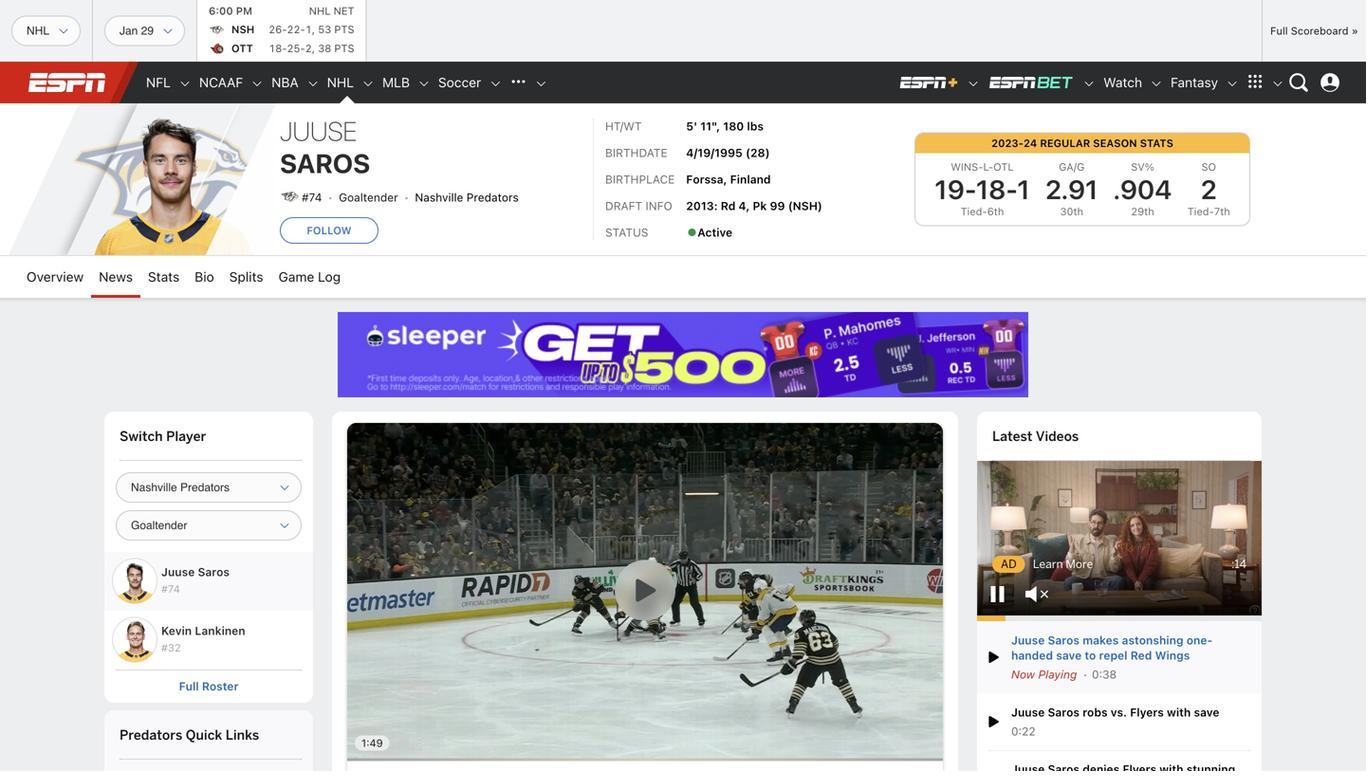 Task type: describe. For each thing, give the bounding box(es) containing it.
full roster link
[[179, 680, 239, 693]]

53
[[318, 23, 331, 36]]

1 horizontal spatial predators
[[467, 191, 519, 204]]

rd
[[721, 199, 736, 213]]

video player: juuse saros makes astonshing one-handed save to repel red wings region
[[977, 461, 1262, 621]]

stats
[[1140, 137, 1174, 149]]

(nsh)
[[788, 199, 822, 213]]

advertisement element
[[338, 312, 1028, 398]]

full scoreboard » link
[[1262, 0, 1366, 62]]

saros for juuse saros
[[280, 148, 370, 179]]

scoreboard
[[1291, 25, 1349, 37]]

18- inside 'wins-l-otl 19-18-1 tied-6th'
[[976, 174, 1017, 205]]

18-25-2, 38 pts
[[269, 42, 354, 55]]

fantasy image
[[1226, 77, 1239, 90]]

season
[[1093, 137, 1137, 149]]

24
[[1024, 137, 1037, 149]]

2,
[[305, 42, 315, 55]]

lbs
[[747, 120, 764, 133]]

pts for 18-25-2, 38 pts
[[334, 42, 354, 55]]

now
[[1011, 668, 1035, 681]]

26-22-1, 53 pts
[[269, 23, 354, 36]]

pk
[[753, 199, 767, 213]]

0 horizontal spatial more espn image
[[1241, 68, 1269, 97]]

astonshing
[[1122, 634, 1184, 647]]

more sports image
[[534, 77, 548, 90]]

juuse for juuse saros robs vs. flyers with save 0:22
[[1011, 706, 1045, 719]]

1 horizontal spatial more espn image
[[1271, 77, 1285, 90]]

save percentage element
[[1106, 161, 1180, 173]]

4/19/1995 (28)
[[686, 146, 770, 159]]

nhl image
[[362, 77, 375, 90]]

ad
[[1001, 557, 1017, 571]]

nhl for nhl net
[[309, 5, 331, 17]]

nashville predators vs. boston bruins: full highlights element
[[347, 423, 943, 771]]

watch image
[[1150, 77, 1163, 90]]

learn more
[[1033, 557, 1093, 571]]

saros for juuse saros robs vs. flyers with save 0:22
[[1048, 706, 1080, 719]]

latest videos
[[992, 428, 1079, 445]]

wins-losses-overtime losses element
[[927, 161, 1038, 173]]

stats
[[148, 269, 180, 285]]

ga/g 2.91 30th
[[1046, 161, 1098, 218]]

with
[[1167, 706, 1191, 719]]

log
[[318, 269, 341, 285]]

tied- inside the so 2 tied-7th
[[1188, 205, 1214, 218]]

bio
[[195, 269, 214, 285]]

juuse saros robs vs. flyers with save 0:22
[[1011, 706, 1220, 738]]

game log link
[[271, 256, 348, 298]]

mlb image
[[417, 77, 431, 90]]

26-
[[269, 23, 287, 36]]

makes
[[1083, 634, 1119, 647]]

otl
[[993, 161, 1014, 173]]

2013:
[[686, 199, 718, 213]]

splits link
[[222, 256, 271, 298]]

0:22
[[1011, 725, 1036, 738]]

juuse for juuse saros makes astonshing one- handed save to repel red wings
[[1011, 634, 1045, 647]]

19-
[[935, 174, 976, 205]]

flyers
[[1130, 706, 1164, 719]]

save for with
[[1194, 706, 1220, 719]]

soccer link
[[431, 62, 489, 103]]

section containing switch player
[[104, 412, 313, 771]]

5' 11", 180 lbs
[[686, 120, 764, 133]]

saros for juuse saros makes astonshing one- handed save to repel red wings
[[1048, 634, 1080, 647]]

full for full scoreboard »
[[1270, 25, 1288, 37]]

espn bet image
[[988, 75, 1075, 90]]

(28)
[[746, 146, 770, 159]]

news link
[[91, 256, 140, 298]]

videos
[[1036, 428, 1079, 445]]

vs.
[[1111, 706, 1127, 719]]

.904
[[1114, 174, 1172, 205]]

unmute image
[[1026, 583, 1050, 606]]

0 vertical spatial juuse saros image
[[66, 104, 275, 255]]

6th
[[987, 205, 1004, 218]]

1 horizontal spatial nashville predators image
[[280, 187, 299, 206]]

ncaaf image
[[251, 77, 264, 90]]

to
[[1085, 649, 1096, 662]]

soccer
[[438, 74, 481, 90]]

tied- inside 'wins-l-otl 19-18-1 tied-6th'
[[961, 205, 987, 218]]

fantasy link
[[1163, 62, 1226, 103]]

learn
[[1033, 557, 1063, 571]]

nashville predators
[[415, 191, 519, 204]]

goals against per game element
[[1038, 161, 1106, 173]]

1 vertical spatial predators
[[120, 727, 182, 744]]

full roster
[[179, 680, 239, 693]]

now playing
[[1011, 668, 1077, 681]]

quick
[[186, 727, 222, 744]]

nfl image
[[178, 77, 192, 90]]

0 vertical spatial 18-
[[269, 42, 287, 55]]

ott
[[231, 42, 253, 55]]

0 horizontal spatial nashville predators image
[[66, 80, 275, 288]]

nsh
[[231, 23, 255, 36]]

juuse for juuse saros #74
[[161, 565, 195, 579]]

follow button
[[280, 217, 379, 244]]

nashville
[[415, 191, 463, 204]]

nhl link
[[319, 62, 362, 103]]

birthplace
[[605, 173, 675, 186]]

watch link
[[1096, 62, 1150, 103]]

2
[[1201, 174, 1217, 205]]

news
[[99, 269, 133, 285]]

splits
[[229, 269, 263, 285]]



Task type: vqa. For each thing, say whether or not it's contained in the screenshot.
who in the do the cowboys have somebody on staff ready to become the coordinator, such as joe whitt jr., who has been the defensive passing game coordinator since 2020, or defensive line coach aden durde or secondary coach al harris?
no



Task type: locate. For each thing, give the bounding box(es) containing it.
6:00
[[209, 5, 233, 17]]

kevin
[[161, 624, 192, 637]]

rank element containing tied-6th
[[927, 205, 1038, 218]]

nhl right nba icon
[[327, 74, 354, 90]]

1 vertical spatial pts
[[334, 42, 354, 55]]

0 horizontal spatial 18-
[[269, 42, 287, 55]]

0:38
[[1092, 668, 1117, 681]]

1 horizontal spatial #74
[[302, 191, 322, 204]]

ncaaf link
[[192, 62, 251, 103]]

full inside full roster link
[[179, 680, 199, 693]]

0 vertical spatial pts
[[334, 23, 354, 36]]

fantasy
[[1171, 74, 1218, 90]]

kevin lankinen image
[[112, 617, 157, 663]]

1,
[[305, 23, 315, 36]]

juuse inside juuse saros #74
[[161, 565, 195, 579]]

rank element for 2.91
[[1038, 205, 1106, 218]]

full inside full scoreboard » link
[[1270, 25, 1288, 37]]

2023-24 regular season stats
[[992, 137, 1174, 149]]

more espn image
[[1241, 68, 1269, 97], [1271, 77, 1285, 90]]

forssa, finland
[[686, 173, 771, 186]]

11",
[[700, 120, 720, 133]]

saros for juuse saros #74
[[198, 565, 230, 579]]

juuse up kevin
[[161, 565, 195, 579]]

espn+ image
[[899, 75, 959, 90]]

latest videos section
[[977, 412, 1262, 771]]

nhl up 53
[[309, 5, 331, 17]]

nfl link
[[139, 62, 178, 103]]

1 rank element from the left
[[927, 205, 1038, 218]]

rank element containing 30th
[[1038, 205, 1106, 218]]

1 horizontal spatial 18-
[[976, 174, 1017, 205]]

0 vertical spatial nhl
[[309, 5, 331, 17]]

rank element
[[927, 205, 1038, 218], [1038, 205, 1106, 218], [1106, 205, 1180, 218], [1180, 205, 1238, 218]]

switch player
[[120, 428, 206, 445]]

rank element for l-
[[927, 205, 1038, 218]]

rank element for 2
[[1180, 205, 1238, 218]]

1:49
[[361, 737, 383, 749]]

watch
[[1104, 74, 1142, 90]]

1 tied- from the left
[[961, 205, 987, 218]]

saros up lankinen
[[198, 565, 230, 579]]

rank element containing tied-7th
[[1180, 205, 1238, 218]]

#74 up follow
[[302, 191, 322, 204]]

0 vertical spatial #74
[[302, 191, 322, 204]]

tied-
[[961, 205, 987, 218], [1188, 205, 1214, 218]]

pts down net
[[334, 23, 354, 36]]

robs
[[1083, 706, 1108, 719]]

18- down 26-
[[269, 42, 287, 55]]

ga/g
[[1059, 161, 1085, 173]]

overview link
[[19, 256, 91, 298]]

0 horizontal spatial full
[[179, 680, 199, 693]]

save for handed
[[1056, 649, 1082, 662]]

latest
[[992, 428, 1033, 445]]

pm
[[236, 5, 252, 17]]

juuse saros
[[280, 115, 370, 179]]

juuse inside juuse saros makes astonshing one- handed save to repel red wings
[[1011, 634, 1045, 647]]

save right with
[[1194, 706, 1220, 719]]

30th
[[1060, 205, 1083, 218]]

0 vertical spatial full
[[1270, 25, 1288, 37]]

1 vertical spatial save
[[1194, 706, 1220, 719]]

full for full roster
[[179, 680, 199, 693]]

juuse up 0:22 in the right bottom of the page
[[1011, 706, 1045, 719]]

#74
[[302, 191, 322, 204], [161, 583, 180, 596]]

juuse up handed at bottom right
[[1011, 634, 1045, 647]]

nashville predators image
[[66, 80, 275, 288], [280, 187, 299, 206]]

juuse saros image inside section
[[112, 558, 157, 604]]

birthdate
[[605, 146, 668, 159]]

1 pts from the top
[[334, 23, 354, 36]]

0 vertical spatial save
[[1056, 649, 1082, 662]]

29th
[[1131, 205, 1154, 218]]

full left roster
[[179, 680, 199, 693]]

follow
[[307, 224, 352, 237]]

2 pts from the top
[[334, 42, 354, 55]]

pts right 38
[[334, 42, 354, 55]]

section
[[104, 412, 313, 771]]

playing
[[1038, 668, 1077, 681]]

rank element down '19-'
[[927, 205, 1038, 218]]

:13
[[1232, 557, 1247, 571]]

kevin lankinen #32
[[161, 624, 245, 654]]

38
[[318, 42, 331, 55]]

finland
[[730, 173, 771, 186]]

saros inside juuse saros #74
[[198, 565, 230, 579]]

4 rank element from the left
[[1180, 205, 1238, 218]]

bio link
[[187, 256, 222, 298]]

1 vertical spatial nhl
[[327, 74, 354, 90]]

goaltender
[[339, 191, 398, 204]]

pts
[[334, 23, 354, 36], [334, 42, 354, 55]]

nfl
[[146, 74, 171, 90]]

predators quick links
[[120, 727, 259, 744]]

2013: rd 4, pk 99 (nsh)
[[686, 199, 822, 213]]

shutouts element
[[1180, 161, 1238, 173]]

18- up 6th
[[976, 174, 1017, 205]]

4/19/1995
[[686, 146, 743, 159]]

saros up goaltender
[[280, 148, 370, 179]]

sv%
[[1131, 161, 1155, 173]]

rank element down '2.91'
[[1038, 205, 1106, 218]]

one-
[[1187, 634, 1213, 647]]

»
[[1352, 25, 1359, 37]]

nhl inside global navigation element
[[327, 74, 354, 90]]

saros inside juuse saros makes astonshing one- handed save to repel red wings
[[1048, 634, 1080, 647]]

status
[[605, 226, 648, 239]]

25-
[[287, 42, 305, 55]]

nba image
[[306, 77, 319, 90]]

juuse inside juuse saros
[[280, 115, 357, 147]]

repel
[[1099, 649, 1128, 662]]

full
[[1270, 25, 1288, 37], [179, 680, 199, 693]]

juuse saros image
[[66, 104, 275, 255], [112, 558, 157, 604]]

mlb link
[[375, 62, 417, 103]]

0 horizontal spatial #74
[[161, 583, 180, 596]]

nashville predators link
[[415, 191, 519, 204]]

1 horizontal spatial full
[[1270, 25, 1288, 37]]

1 vertical spatial #74
[[161, 583, 180, 596]]

espn bet image
[[1083, 77, 1096, 90]]

soccer image
[[489, 77, 502, 90]]

1 horizontal spatial tied-
[[1188, 205, 1214, 218]]

#74 inside juuse saros #74
[[161, 583, 180, 596]]

1 vertical spatial juuse saros image
[[112, 558, 157, 604]]

draft info
[[605, 199, 672, 213]]

tied- down 2
[[1188, 205, 1214, 218]]

0 horizontal spatial save
[[1056, 649, 1082, 662]]

juuse
[[280, 115, 357, 147], [161, 565, 195, 579], [1011, 634, 1045, 647], [1011, 706, 1045, 719]]

0 horizontal spatial tied-
[[961, 205, 987, 218]]

switch
[[120, 428, 163, 445]]

2 tied- from the left
[[1188, 205, 1214, 218]]

rank element containing 29th
[[1106, 205, 1180, 218]]

full left scoreboard at the top right of page
[[1270, 25, 1288, 37]]

6:00 pm
[[209, 5, 252, 17]]

0 horizontal spatial predators
[[120, 727, 182, 744]]

espn plus image
[[967, 77, 980, 90]]

juuse down nba icon
[[280, 115, 357, 147]]

sv% .904 29th
[[1114, 161, 1172, 218]]

#74 up kevin
[[161, 583, 180, 596]]

overview
[[27, 269, 84, 285]]

juuse for juuse saros
[[280, 115, 357, 147]]

#32
[[161, 642, 181, 654]]

forssa,
[[686, 173, 727, 186]]

1 vertical spatial full
[[179, 680, 199, 693]]

tied- down '19-'
[[961, 205, 987, 218]]

nba link
[[264, 62, 306, 103]]

7th
[[1214, 205, 1230, 218]]

espn more sports home page image
[[504, 68, 533, 97]]

2 rank element from the left
[[1038, 205, 1106, 218]]

1 horizontal spatial save
[[1194, 706, 1220, 719]]

1 vertical spatial 18-
[[976, 174, 1017, 205]]

rank element down '.904'
[[1106, 205, 1180, 218]]

l-
[[983, 161, 993, 173]]

saros
[[280, 148, 370, 179], [198, 565, 230, 579], [1048, 634, 1080, 647], [1048, 706, 1080, 719]]

18-
[[269, 42, 287, 55], [976, 174, 1017, 205]]

rank element down 2
[[1180, 205, 1238, 218]]

save inside juuse saros robs vs. flyers with save 0:22
[[1194, 706, 1220, 719]]

juuse inside juuse saros robs vs. flyers with save 0:22
[[1011, 706, 1045, 719]]

0 vertical spatial predators
[[467, 191, 519, 204]]

predators left 'quick'
[[120, 727, 182, 744]]

ncaaf
[[199, 74, 243, 90]]

2.91
[[1046, 174, 1098, 205]]

links
[[226, 727, 259, 744]]

predators right nashville
[[467, 191, 519, 204]]

saros left robs
[[1048, 706, 1080, 719]]

net
[[334, 5, 354, 17]]

saros up "playing"
[[1048, 634, 1080, 647]]

game log
[[279, 269, 341, 285]]

info
[[646, 199, 672, 213]]

1
[[1017, 174, 1030, 205]]

save left the "to"
[[1056, 649, 1082, 662]]

3 rank element from the left
[[1106, 205, 1180, 218]]

juuse saros #74
[[161, 565, 230, 596]]

nhl for nhl
[[327, 74, 354, 90]]

pts for 26-22-1, 53 pts
[[334, 23, 354, 36]]

game
[[279, 269, 314, 285]]

22-
[[287, 23, 305, 36]]

save inside juuse saros makes astonshing one- handed save to repel red wings
[[1056, 649, 1082, 662]]

profile management image
[[1321, 73, 1340, 92]]

so 2 tied-7th
[[1188, 161, 1230, 218]]

rank element for .904
[[1106, 205, 1180, 218]]

4,
[[739, 199, 750, 213]]

saros inside juuse saros robs vs. flyers with save 0:22
[[1048, 706, 1080, 719]]

global navigation element
[[19, 62, 1347, 103]]

draft
[[605, 199, 642, 213]]



